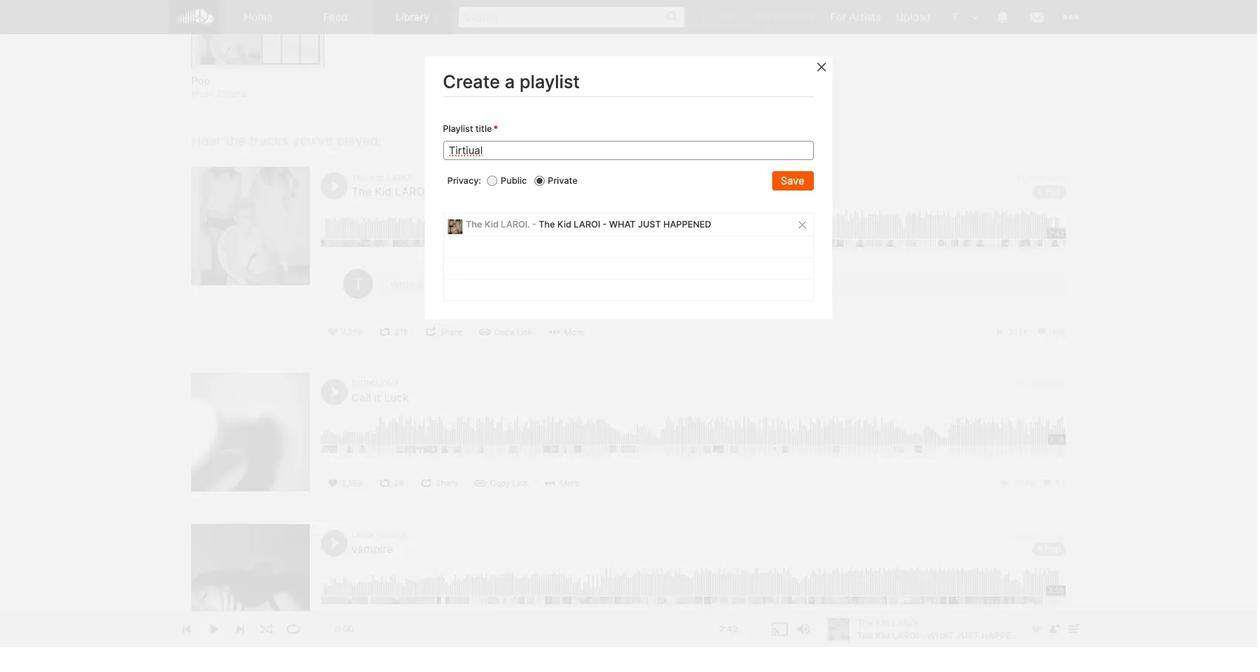 Task type: describe. For each thing, give the bounding box(es) containing it.
copy link button for 218
[[473, 324, 540, 340]]

2 ago from the top
[[1050, 378, 1066, 389]]

pop for vampire
[[1044, 544, 1061, 555]]

try next pro link
[[747, 0, 823, 33]]

21
[[1016, 172, 1025, 183]]

more button for 28
[[539, 475, 587, 492]]

for
[[830, 10, 846, 23]]

Search search field
[[459, 7, 685, 27]]

try go+
[[700, 10, 740, 23]]

home link
[[220, 0, 297, 34]]

the kid laroi.         - the kid laroi - what just happened
[[466, 219, 712, 230]]

for artists
[[830, 10, 881, 23]]

kid down private
[[558, 219, 572, 230]]

just inside the kid laroi. the kid laroi - what just happened
[[475, 185, 503, 199]]

what inside the kid laroi. the kid laroi - what just happened
[[439, 185, 472, 199]]

ago for the kid laroi - what just happened
[[1050, 172, 1066, 183]]

44.5k button
[[321, 627, 372, 643]]

pop element
[[191, 0, 325, 69]]

dxrknova link
[[351, 378, 399, 389]]

library
[[395, 10, 430, 23]]

0 vertical spatial pop link
[[191, 74, 325, 88]]

olivia rodrigo vampire
[[351, 529, 409, 556]]

you've
[[292, 132, 333, 148]]

the kid laroi. link
[[351, 172, 415, 183]]

pro
[[799, 10, 816, 23]]

played:
[[337, 132, 382, 148]]

pop inside pop music charts
[[191, 74, 210, 87]]

1 horizontal spatial what
[[609, 219, 636, 230]]

21 days ago pop
[[1016, 172, 1066, 197]]

2 months ago pop
[[1008, 529, 1066, 555]]

1 horizontal spatial -
[[533, 219, 537, 230]]

the kid laroi. the kid laroi - what just happened
[[351, 172, 566, 199]]

Playlist title text field
[[443, 141, 814, 160]]

feed
[[323, 10, 347, 23]]

share for 218
[[440, 327, 462, 338]]

hear the tracks you've played:
[[191, 132, 382, 148]]

save
[[781, 174, 805, 187]]

happened inside the kid laroi. the kid laroi - what just happened
[[506, 185, 566, 199]]

vampire element
[[191, 524, 310, 643]]

track stats element for vampire
[[982, 627, 1066, 643]]

charts
[[219, 88, 247, 99]]

track stats element containing 236k
[[994, 324, 1066, 340]]

it
[[374, 391, 381, 405]]

feed link
[[297, 0, 374, 34]]

go+
[[719, 10, 740, 23]]

private
[[548, 175, 578, 186]]

share button for 218
[[419, 324, 470, 340]]

306
[[1050, 327, 1066, 338]]

7,298 button
[[321, 324, 370, 340]]

the down played: at the left top of page
[[351, 172, 367, 183]]

kid down played: at the left top of page
[[370, 172, 384, 183]]

call it luck link
[[351, 391, 409, 405]]

kid down the kid laroi - what just happened link on the left of the page
[[485, 219, 499, 230]]

tracks
[[250, 132, 289, 148]]

music charts link
[[191, 88, 247, 101]]

music
[[191, 88, 216, 99]]

1 month ago
[[1014, 378, 1066, 389]]

laroi inside the kid laroi. the kid laroi - what just happened
[[395, 185, 428, 199]]

save button
[[773, 171, 814, 191]]

0 horizontal spatial tara schultz's avatar element
[[343, 269, 373, 299]]

the down the kid laroi - what just happened link on the left of the page
[[466, 219, 483, 230]]

the
[[225, 132, 246, 148]]

Write a comment text field
[[378, 269, 1066, 299]]

more for 218
[[564, 327, 584, 338]]

upload link
[[889, 0, 938, 33]]

playlist title
[[443, 123, 492, 134]]



Task type: vqa. For each thing, say whether or not it's contained in the screenshot.
&
no



Task type: locate. For each thing, give the bounding box(es) containing it.
try
[[700, 10, 716, 23], [754, 10, 770, 23]]

0 vertical spatial track stats element
[[994, 324, 1066, 340]]

0 vertical spatial laroi.
[[386, 172, 415, 183]]

pop inside "21 days ago pop"
[[1044, 186, 1061, 197]]

1 vertical spatial happened
[[664, 219, 712, 230]]

month
[[1021, 378, 1048, 389]]

236k
[[1008, 327, 1029, 338]]

more button
[[544, 324, 591, 340], [539, 475, 587, 492]]

tara schultz's avatar element
[[946, 7, 965, 27], [343, 269, 373, 299]]

pop
[[191, 74, 210, 87], [1044, 186, 1061, 197], [1044, 544, 1061, 555]]

dxrknova call it luck
[[351, 378, 409, 405]]

pop link for the kid laroi - what just happened
[[1033, 186, 1066, 199]]

next
[[773, 10, 796, 23]]

3,890
[[1042, 630, 1066, 640]]

0 horizontal spatial laroi
[[395, 185, 428, 199]]

more
[[564, 327, 584, 338], [560, 478, 580, 489]]

0 vertical spatial more
[[564, 327, 584, 338]]

1 horizontal spatial just
[[638, 219, 661, 230]]

306 link
[[1036, 327, 1066, 338]]

try for try next pro
[[754, 10, 770, 23]]

0 horizontal spatial happened
[[506, 185, 566, 199]]

track stats element
[[994, 324, 1066, 340], [999, 475, 1066, 492], [982, 627, 1066, 643]]

copy link for 218
[[494, 327, 532, 338]]

dxrknova
[[351, 378, 399, 389]]

share button right '28'
[[415, 475, 465, 492]]

months
[[1016, 529, 1048, 541]]

1 vertical spatial just
[[638, 219, 661, 230]]

copy
[[494, 327, 514, 338], [490, 478, 510, 489]]

2
[[1008, 529, 1014, 541]]

the down "the kid laroi." link
[[351, 185, 371, 199]]

0 vertical spatial tara schultz's avatar element
[[946, 7, 965, 27]]

artists
[[849, 10, 881, 23]]

0 vertical spatial just
[[475, 185, 503, 199]]

1 vertical spatial more
[[560, 478, 580, 489]]

2,189
[[342, 478, 362, 489]]

54 link
[[1041, 478, 1066, 489]]

1 vertical spatial pop
[[1044, 186, 1061, 197]]

copy link for 28
[[490, 478, 528, 489]]

1 vertical spatial ago
[[1050, 378, 1066, 389]]

track stats element for call it luck
[[999, 475, 1066, 492]]

1 vertical spatial copy
[[490, 478, 510, 489]]

the down private
[[539, 219, 555, 230]]

share right 218
[[440, 327, 462, 338]]

1 vertical spatial what
[[609, 219, 636, 230]]

upload
[[896, 10, 931, 23]]

1 vertical spatial link
[[512, 478, 528, 489]]

create a playlist
[[443, 71, 580, 93]]

0 vertical spatial share
[[440, 327, 462, 338]]

2 vertical spatial pop
[[1044, 544, 1061, 555]]

1 vertical spatial share button
[[415, 475, 465, 492]]

0 vertical spatial pop
[[191, 74, 210, 87]]

1 horizontal spatial the kid laroi - what just happened element
[[448, 219, 462, 234]]

pop up the music
[[191, 74, 210, 87]]

0 horizontal spatial -
[[431, 185, 436, 199]]

28
[[394, 478, 404, 489]]

public
[[501, 175, 527, 186]]

1 try from the left
[[700, 10, 716, 23]]

share button for 28
[[415, 475, 465, 492]]

playlist
[[520, 71, 580, 93]]

1 horizontal spatial laroi.
[[501, 219, 530, 230]]

tara schultz's avatar element up 7,298
[[343, 269, 373, 299]]

laroi.
[[386, 172, 415, 183], [501, 219, 530, 230]]

happened up write a comment text box
[[664, 219, 712, 230]]

ago
[[1050, 172, 1066, 183], [1050, 378, 1066, 389], [1050, 529, 1066, 541]]

happened
[[506, 185, 566, 199], [664, 219, 712, 230]]

link
[[517, 327, 532, 338], [512, 478, 528, 489]]

44.5k
[[342, 630, 364, 640]]

218 button
[[374, 324, 416, 340]]

track stats element containing 257k
[[999, 475, 1066, 492]]

pop link down months
[[1033, 543, 1066, 556]]

0 horizontal spatial the kid laroi - what just happened element
[[191, 167, 310, 286]]

home
[[244, 10, 273, 23]]

tara schultz's avatar element right the upload link
[[946, 7, 965, 27]]

3,890 link
[[1028, 630, 1066, 640]]

pop link
[[191, 74, 325, 88], [1033, 186, 1066, 199], [1033, 543, 1066, 556]]

try inside try go+ link
[[700, 10, 716, 23]]

ago for vampire
[[1050, 529, 1066, 541]]

copy link
[[494, 327, 532, 338], [490, 478, 528, 489]]

try left go+
[[700, 10, 716, 23]]

pop link down days
[[1033, 186, 1066, 199]]

1 vertical spatial laroi.
[[501, 219, 530, 230]]

what left public
[[439, 185, 472, 199]]

vampire
[[351, 542, 393, 556]]

laroi. up the kid laroi - what just happened link on the left of the page
[[386, 172, 415, 183]]

luck
[[384, 391, 409, 405]]

laroi. for the
[[501, 219, 530, 230]]

copy link button for 28
[[469, 475, 535, 492]]

2.46m
[[996, 630, 1022, 640]]

share right '28'
[[436, 478, 458, 489]]

2,189 button
[[321, 475, 369, 492]]

what
[[439, 185, 472, 199], [609, 219, 636, 230]]

more for 28
[[560, 478, 580, 489]]

pop music charts
[[191, 74, 247, 99]]

link for 28
[[512, 478, 528, 489]]

0 vertical spatial laroi
[[395, 185, 428, 199]]

laroi down "the kid laroi." link
[[395, 185, 428, 199]]

the
[[351, 172, 367, 183], [351, 185, 371, 199], [466, 219, 483, 230], [539, 219, 555, 230]]

0 horizontal spatial just
[[475, 185, 503, 199]]

kid down "the kid laroi." link
[[375, 185, 392, 199]]

rodrigo
[[377, 529, 409, 541]]

copy link button
[[473, 324, 540, 340], [469, 475, 535, 492]]

track stats element containing 2.46m
[[982, 627, 1066, 643]]

0 vertical spatial share button
[[419, 324, 470, 340]]

1 vertical spatial pop link
[[1033, 186, 1066, 199]]

218
[[395, 327, 408, 338]]

just
[[475, 185, 503, 199], [638, 219, 661, 230]]

28 button
[[373, 475, 411, 492]]

1 vertical spatial track stats element
[[999, 475, 1066, 492]]

ago right month
[[1050, 378, 1066, 389]]

1 vertical spatial laroi
[[574, 219, 601, 230]]

pop for the kid laroi - what just happened
[[1044, 186, 1061, 197]]

-
[[431, 185, 436, 199], [533, 219, 537, 230], [603, 219, 607, 230]]

what down playlist title text box
[[609, 219, 636, 230]]

laroi. inside the kid laroi. the kid laroi - what just happened
[[386, 172, 415, 183]]

laroi
[[395, 185, 428, 199], [574, 219, 601, 230]]

2 vertical spatial track stats element
[[982, 627, 1066, 643]]

0 horizontal spatial try
[[700, 10, 716, 23]]

pop inside 2 months ago pop
[[1044, 544, 1061, 555]]

laroi. down public
[[501, 219, 530, 230]]

try go+ link
[[693, 0, 747, 33]]

0 horizontal spatial laroi.
[[386, 172, 415, 183]]

0 vertical spatial happened
[[506, 185, 566, 199]]

a
[[505, 71, 515, 93]]

pop link down pop element
[[191, 74, 325, 88]]

ago right days
[[1050, 172, 1066, 183]]

0 vertical spatial what
[[439, 185, 472, 199]]

for artists link
[[823, 0, 889, 33]]

days
[[1028, 172, 1048, 183]]

the kid laroi - what just happened element
[[191, 167, 310, 286], [448, 219, 462, 234]]

ago right months
[[1050, 529, 1066, 541]]

- inside the kid laroi. the kid laroi - what just happened
[[431, 185, 436, 199]]

1 horizontal spatial tara schultz's avatar element
[[946, 7, 965, 27]]

pop link for vampire
[[1033, 543, 1066, 556]]

try next pro
[[754, 10, 816, 23]]

1 horizontal spatial laroi
[[574, 219, 601, 230]]

pop down months
[[1044, 544, 1061, 555]]

hear
[[191, 132, 221, 148]]

laroi. for kid
[[386, 172, 415, 183]]

try left next
[[754, 10, 770, 23]]

1 ago from the top
[[1050, 172, 1066, 183]]

0 vertical spatial ago
[[1050, 172, 1066, 183]]

1 vertical spatial copy link button
[[469, 475, 535, 492]]

2 vertical spatial ago
[[1050, 529, 1066, 541]]

ago inside 2 months ago pop
[[1050, 529, 1066, 541]]

vampire link
[[351, 542, 393, 556]]

2 vertical spatial pop link
[[1033, 543, 1066, 556]]

share
[[440, 327, 462, 338], [436, 478, 458, 489]]

0 vertical spatial copy link button
[[473, 324, 540, 340]]

7,298
[[342, 327, 363, 338]]

1 vertical spatial more button
[[539, 475, 587, 492]]

laroi down private
[[574, 219, 601, 230]]

kid
[[370, 172, 384, 183], [375, 185, 392, 199], [485, 219, 499, 230], [558, 219, 572, 230]]

copy for 218
[[494, 327, 514, 338]]

pop down days
[[1044, 186, 1061, 197]]

1 vertical spatial copy link
[[490, 478, 528, 489]]

try inside try next pro link
[[754, 10, 770, 23]]

1 horizontal spatial happened
[[664, 219, 712, 230]]

257k
[[1013, 478, 1034, 489]]

copy for 28
[[490, 478, 510, 489]]

title
[[476, 123, 492, 134]]

share for 28
[[436, 478, 458, 489]]

2 try from the left
[[754, 10, 770, 23]]

library link
[[374, 0, 451, 34]]

0 vertical spatial copy
[[494, 327, 514, 338]]

1 vertical spatial share
[[436, 478, 458, 489]]

ago inside "21 days ago pop"
[[1050, 172, 1066, 183]]

more button for 218
[[544, 324, 591, 340]]

olivia rodrigo link
[[351, 529, 409, 541]]

None search field
[[451, 0, 693, 33]]

1 horizontal spatial try
[[754, 10, 770, 23]]

2 horizontal spatial -
[[603, 219, 607, 230]]

try for try go+
[[700, 10, 716, 23]]

0 vertical spatial copy link
[[494, 327, 532, 338]]

1 vertical spatial tara schultz's avatar element
[[343, 269, 373, 299]]

the kid laroi - what just happened link
[[351, 185, 566, 199]]

0 horizontal spatial what
[[439, 185, 472, 199]]

54
[[1055, 478, 1066, 489]]

call it luck element
[[191, 373, 310, 492]]

privacy:
[[448, 175, 482, 186]]

share button
[[419, 324, 470, 340], [415, 475, 465, 492]]

playlist
[[443, 123, 474, 134]]

3 ago from the top
[[1050, 529, 1066, 541]]

happened up the kid laroi.         - the kid laroi - what just happened in the top of the page
[[506, 185, 566, 199]]

link for 218
[[517, 327, 532, 338]]

1
[[1014, 378, 1018, 389]]

0 vertical spatial more button
[[544, 324, 591, 340]]

0 vertical spatial link
[[517, 327, 532, 338]]

call
[[351, 391, 371, 405]]

olivia
[[351, 529, 374, 541]]

create
[[443, 71, 500, 93]]

share button right 218
[[419, 324, 470, 340]]



